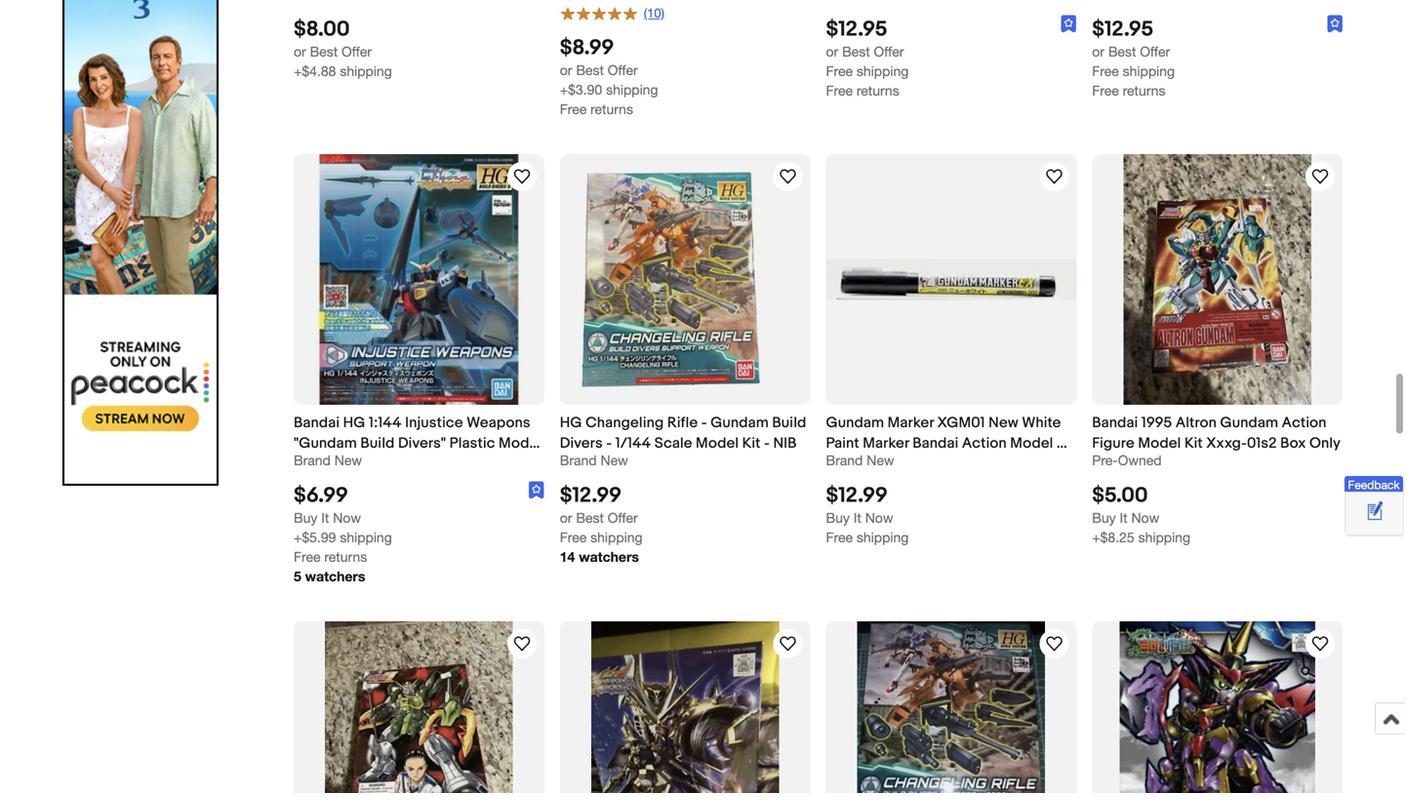Task type: describe. For each thing, give the bounding box(es) containing it.
best for $8.99
[[576, 62, 604, 78]]

buy for $12.99
[[826, 510, 850, 526]]

scale
[[654, 434, 692, 452]]

hg changeling rifle - gundam build divers - 1/144 scale model kit - nib link
[[560, 413, 810, 452]]

now inside "buy it now +$5.99 shipping free returns 5 watchers"
[[333, 510, 361, 526]]

2 $12.95 from the left
[[1092, 17, 1154, 42]]

new inside gundam marker xgm01 new white paint marker bandai action model kit hg rg mg pg
[[989, 414, 1019, 432]]

shipping inside "$12.99 or best offer free shipping 14 watchers"
[[590, 529, 643, 545]]

buy inside "buy it now +$5.99 shipping free returns 5 watchers"
[[294, 510, 317, 526]]

$8.99 or best offer +$3.90 shipping free returns
[[560, 35, 658, 117]]

bandai 1995 altron gundam action figure model kit xxxg-01s2 box only heading
[[1092, 414, 1341, 452]]

divers
[[560, 434, 603, 452]]

watch bandai sangoku soketsuden dian wei master gundam sd model kit usa seller image
[[1308, 632, 1332, 656]]

or for $12.99
[[560, 510, 572, 526]]

$12.99 buy it now free shipping
[[826, 483, 909, 545]]

1 or best offer free shipping free returns from the left
[[826, 44, 909, 99]]

$8.00
[[294, 17, 350, 42]]

shipping inside $8.99 or best offer +$3.90 shipping free returns
[[606, 82, 658, 98]]

hg inside gundam marker xgm01 new white paint marker bandai action model kit hg rg mg pg
[[826, 455, 848, 473]]

$8.99
[[560, 35, 614, 61]]

pg
[[904, 455, 925, 473]]

kit inside bandai 1995 altron gundam action figure model kit xxxg-01s2 box only pre-owned
[[1185, 434, 1203, 452]]

brand inside hg changeling rifle - gundam build divers - 1/144 scale model kit - nib brand new
[[560, 452, 597, 468]]

it for $5.00
[[1120, 510, 1128, 526]]

505...
[[315, 455, 353, 473]]

bandai sangoku soketsuden dian wei master gundam sd model kit usa seller image
[[1120, 622, 1315, 793]]

1995
[[1141, 414, 1172, 432]]

gundam inside gundam marker xgm01 new white paint marker bandai action model kit hg rg mg pg
[[826, 414, 884, 432]]

free inside "$12.99 or best offer free shipping 14 watchers"
[[560, 529, 587, 545]]

owned
[[1118, 452, 1162, 468]]

shipping inside $12.99 buy it now free shipping
[[857, 529, 909, 545]]

shipping inside $8.00 or best offer +$4.88 shipping
[[340, 63, 392, 79]]

altron
[[1176, 414, 1217, 432]]

brand for $6.99
[[294, 452, 331, 468]]

kit inside gundam marker xgm01 new white paint marker bandai action model kit hg rg mg pg
[[1057, 434, 1075, 452]]

watch hg changeling rifle - gundam build divers - 1/144 scale model kit - nib image
[[776, 165, 800, 188]]

watchers inside "buy it now +$5.99 shipping free returns 5 watchers"
[[305, 568, 365, 584]]

or for $8.00
[[294, 44, 306, 60]]

kit inside bandai hg 1:144 injustice weapons "gundam build divers" plastic model kit 505...
[[294, 455, 312, 473]]

bandai for figure
[[1092, 414, 1138, 432]]

5
[[294, 568, 301, 584]]

bandai hg 1:144 injustice weapons "gundam build divers" plastic model kit 505... image
[[294, 154, 544, 405]]

$5.00 buy it now +$8.25 shipping
[[1092, 483, 1190, 545]]

$5.00
[[1092, 483, 1148, 508]]

or for $8.99
[[560, 62, 572, 78]]

gundam marker xgm01 new white paint marker bandai action model kit hg rg mg pg link
[[826, 413, 1076, 473]]

$8.00 or best offer +$4.88 shipping
[[294, 17, 392, 79]]

injustice
[[405, 414, 463, 432]]

plastic
[[450, 434, 495, 452]]

2 horizontal spatial -
[[764, 434, 770, 452]]

shipping inside $5.00 buy it now +$8.25 shipping
[[1138, 529, 1190, 545]]

model inside bandai hg 1:144 injustice weapons "gundam build divers" plastic model kit 505...
[[499, 434, 542, 452]]

buy it now +$5.99 shipping free returns 5 watchers
[[294, 510, 392, 584]]

best for $12.99
[[576, 510, 604, 526]]

hg changeling rifle - gundam build divers - 1/144 scale model kit - nib heading
[[560, 414, 806, 452]]

vtg 1997 gundam nataku action model kit bandai ew-1 hg altron gundam box only image
[[325, 622, 513, 793]]

hg changeling rifle - gundam build divers - 1/144 scale model kit - nib brand new
[[560, 414, 806, 468]]

+$8.25
[[1092, 529, 1134, 545]]

+$3.90
[[560, 82, 602, 98]]

gundam inside bandai 1995 altron gundam action figure model kit xxxg-01s2 box only pre-owned
[[1220, 414, 1278, 432]]

gundam marker xgm01 new white paint marker bandai action model kit hg rg mg pg
[[826, 414, 1075, 473]]

changeling
[[586, 414, 664, 432]]

watch bandai 1995 altron gundam action figure model kit xxxg-01s2 box only image
[[1308, 165, 1332, 188]]

(10)
[[644, 5, 664, 21]]

hg inside hg changeling rifle - gundam build divers - 1/144 scale model kit - nib brand new
[[560, 414, 582, 432]]

1 vertical spatial marker
[[863, 434, 909, 452]]

01s2
[[1247, 434, 1277, 452]]

xxxg-
[[1206, 434, 1247, 452]]

only
[[1309, 434, 1341, 452]]

"gundam
[[294, 434, 357, 452]]

bandai 1995 altron gundam action figure model kit xxxg-01s2 box only pre-owned
[[1092, 414, 1341, 468]]

buy for $5.00
[[1092, 510, 1116, 526]]

free inside $8.99 or best offer +$3.90 shipping free returns
[[560, 101, 587, 117]]

bandai 1995 altron gundam action figure model kit xxxg-01s2 box only link
[[1092, 413, 1343, 452]]

divers"
[[398, 434, 446, 452]]

offer for $12.99
[[608, 510, 638, 526]]

gundam marker xgm01 new white paint marker bandai action model kit hg rg mg pg heading
[[826, 414, 1075, 473]]

it inside "buy it now +$5.99 shipping free returns 5 watchers"
[[321, 510, 329, 526]]

hg inside bandai hg 1:144 injustice weapons "gundam build divers" plastic model kit 505...
[[343, 414, 365, 432]]

brand new for $12.99
[[826, 452, 894, 468]]

1 horizontal spatial -
[[701, 414, 707, 432]]

gundam inside hg changeling rifle - gundam build divers - 1/144 scale model kit - nib brand new
[[711, 414, 769, 432]]



Task type: vqa. For each thing, say whether or not it's contained in the screenshot.
Search for anything Text Box on the top of page
no



Task type: locate. For each thing, give the bounding box(es) containing it.
$12.99 inside "$12.99 or best offer free shipping 14 watchers"
[[560, 483, 622, 508]]

brand new left the pg
[[826, 452, 894, 468]]

bandai up figure
[[1092, 414, 1138, 432]]

now
[[333, 510, 361, 526], [865, 510, 893, 526], [1131, 510, 1159, 526]]

sdw heroes #04 benjamin v2 gundam model kit bandai hobby image
[[591, 622, 779, 793]]

3 buy from the left
[[1092, 510, 1116, 526]]

or inside $8.00 or best offer +$4.88 shipping
[[294, 44, 306, 60]]

bandai
[[294, 414, 340, 432], [1092, 414, 1138, 432], [913, 434, 959, 452]]

1 horizontal spatial now
[[865, 510, 893, 526]]

$12.95
[[826, 17, 887, 42], [1092, 17, 1154, 42]]

kit down ""gundam"
[[294, 455, 312, 473]]

offer for $8.99
[[608, 62, 638, 78]]

hg up divers on the bottom of the page
[[560, 414, 582, 432]]

2 $12.99 from the left
[[826, 483, 888, 508]]

2 it from the left
[[854, 510, 861, 526]]

1:144
[[369, 414, 402, 432]]

bandai up ""gundam"
[[294, 414, 340, 432]]

kit down white
[[1057, 434, 1075, 452]]

1 $12.99 from the left
[[560, 483, 622, 508]]

bandai inside bandai 1995 altron gundam action figure model kit xxxg-01s2 box only pre-owned
[[1092, 414, 1138, 432]]

3 model from the left
[[1010, 434, 1053, 452]]

bandai inside gundam marker xgm01 new white paint marker bandai action model kit hg rg mg pg
[[913, 434, 959, 452]]

shipping inside "buy it now +$5.99 shipping free returns 5 watchers"
[[340, 529, 392, 545]]

best for $8.00
[[310, 44, 338, 60]]

it up +$5.99
[[321, 510, 329, 526]]

+$5.99
[[294, 529, 336, 545]]

brand for $12.99
[[826, 452, 863, 468]]

0 horizontal spatial $12.95
[[826, 17, 887, 42]]

2 horizontal spatial buy
[[1092, 510, 1116, 526]]

marker up the pg
[[888, 414, 934, 432]]

kit left nib
[[742, 434, 761, 452]]

rg
[[852, 455, 873, 473]]

bandai hg 1:144 injustice weapons "gundam build divers" plastic model kit 505...
[[294, 414, 542, 473]]

hg down paint
[[826, 455, 848, 473]]

+$4.88
[[294, 63, 336, 79]]

new up $6.99
[[334, 452, 362, 468]]

gundam up the "01s2"
[[1220, 414, 1278, 432]]

model
[[499, 434, 542, 452], [696, 434, 739, 452], [1010, 434, 1053, 452], [1138, 434, 1181, 452]]

now down mg
[[865, 510, 893, 526]]

xgm01
[[937, 414, 985, 432]]

$6.99
[[294, 483, 348, 508]]

paint
[[826, 434, 859, 452]]

brand up $6.99
[[294, 452, 331, 468]]

rifle
[[667, 414, 698, 432]]

build inside bandai hg 1:144 injustice weapons "gundam build divers" plastic model kit 505...
[[360, 434, 395, 452]]

model down the weapons
[[499, 434, 542, 452]]

1 horizontal spatial buy
[[826, 510, 850, 526]]

free inside $12.99 buy it now free shipping
[[826, 529, 853, 545]]

$12.99 for $12.99 or best offer free shipping 14 watchers
[[560, 483, 622, 508]]

3 brand from the left
[[826, 452, 863, 468]]

gundam up paint
[[826, 414, 884, 432]]

brand left 1/144
[[560, 452, 597, 468]]

1 it from the left
[[321, 510, 329, 526]]

0 horizontal spatial buy
[[294, 510, 317, 526]]

$12.99 or best offer free shipping 14 watchers
[[560, 483, 643, 565]]

watch bandai hg 1:144 injustice weapons "gundam build divers" plastic model kit 505... image
[[510, 165, 533, 188]]

watchers inside "$12.99 or best offer free shipping 14 watchers"
[[579, 549, 639, 565]]

2 horizontal spatial bandai
[[1092, 414, 1138, 432]]

2 brand from the left
[[560, 452, 597, 468]]

0 horizontal spatial action
[[962, 434, 1007, 452]]

buy inside $12.99 buy it now free shipping
[[826, 510, 850, 526]]

box
[[1280, 434, 1306, 452]]

buy up +$5.99
[[294, 510, 317, 526]]

white
[[1022, 414, 1061, 432]]

bandai 1995 altron gundam action figure model kit xxxg-01s2 box only image
[[1123, 154, 1311, 405]]

1 model from the left
[[499, 434, 542, 452]]

bandai hg 1:144 injustice weapons "gundam build divers" plastic model kit 505... heading
[[294, 414, 542, 473]]

best inside "$12.99 or best offer free shipping 14 watchers"
[[576, 510, 604, 526]]

0 vertical spatial watchers
[[579, 549, 639, 565]]

1 vertical spatial watchers
[[305, 568, 365, 584]]

2 horizontal spatial brand
[[826, 452, 863, 468]]

0 horizontal spatial gundam
[[711, 414, 769, 432]]

watch sdw heroes #04 benjamin v2 gundam model kit bandai hobby image
[[776, 632, 800, 656]]

new inside hg changeling rifle - gundam build divers - 1/144 scale model kit - nib brand new
[[601, 452, 628, 468]]

hg changeling rifle - gundam build divers - 1/144 scale model kit - nib image
[[857, 622, 1045, 793]]

buy inside $5.00 buy it now +$8.25 shipping
[[1092, 510, 1116, 526]]

2 model from the left
[[696, 434, 739, 452]]

pre-
[[1092, 452, 1118, 468]]

kit
[[742, 434, 761, 452], [1057, 434, 1075, 452], [1185, 434, 1203, 452], [294, 455, 312, 473]]

or
[[294, 44, 306, 60], [826, 44, 838, 60], [1092, 44, 1105, 60], [560, 62, 572, 78], [560, 510, 572, 526]]

new
[[989, 414, 1019, 432], [334, 452, 362, 468], [601, 452, 628, 468], [867, 452, 894, 468]]

brand new up $6.99
[[294, 452, 362, 468]]

1 horizontal spatial action
[[1282, 414, 1327, 432]]

returns
[[857, 83, 899, 99], [1123, 83, 1165, 99], [590, 101, 633, 117], [324, 549, 367, 565]]

offer inside $8.99 or best offer +$3.90 shipping free returns
[[608, 62, 638, 78]]

4 model from the left
[[1138, 434, 1181, 452]]

buy down paint
[[826, 510, 850, 526]]

hg left '1:144'
[[343, 414, 365, 432]]

0 vertical spatial marker
[[888, 414, 934, 432]]

build down '1:144'
[[360, 434, 395, 452]]

2 horizontal spatial it
[[1120, 510, 1128, 526]]

1 horizontal spatial gundam
[[826, 414, 884, 432]]

offer for $8.00
[[342, 44, 372, 60]]

new left the pg
[[867, 452, 894, 468]]

build inside hg changeling rifle - gundam build divers - 1/144 scale model kit - nib brand new
[[772, 414, 806, 432]]

1 now from the left
[[333, 510, 361, 526]]

best
[[310, 44, 338, 60], [842, 44, 870, 60], [1108, 44, 1136, 60], [576, 62, 604, 78], [576, 510, 604, 526]]

watchers right 14
[[579, 549, 639, 565]]

0 vertical spatial action
[[1282, 414, 1327, 432]]

$12.99 down divers on the bottom of the page
[[560, 483, 622, 508]]

model inside bandai 1995 altron gundam action figure model kit xxxg-01s2 box only pre-owned
[[1138, 434, 1181, 452]]

brand new
[[294, 452, 362, 468], [826, 452, 894, 468]]

action
[[1282, 414, 1327, 432], [962, 434, 1007, 452]]

now for $5.00
[[1131, 510, 1159, 526]]

figure
[[1092, 434, 1135, 452]]

offer inside "$12.99 or best offer free shipping 14 watchers"
[[608, 510, 638, 526]]

kit inside hg changeling rifle - gundam build divers - 1/144 scale model kit - nib brand new
[[742, 434, 761, 452]]

marker
[[888, 414, 934, 432], [863, 434, 909, 452]]

bandai for "gundam
[[294, 414, 340, 432]]

1/144
[[615, 434, 651, 452]]

2 brand new from the left
[[826, 452, 894, 468]]

buy up +$8.25 on the bottom right
[[1092, 510, 1116, 526]]

2 gundam from the left
[[826, 414, 884, 432]]

gundam
[[711, 414, 769, 432], [826, 414, 884, 432], [1220, 414, 1278, 432]]

1 gundam from the left
[[711, 414, 769, 432]]

it for $12.99
[[854, 510, 861, 526]]

action up box
[[1282, 414, 1327, 432]]

0 horizontal spatial bandai
[[294, 414, 340, 432]]

14
[[560, 549, 575, 565]]

1 $12.95 from the left
[[826, 17, 887, 42]]

0 horizontal spatial build
[[360, 434, 395, 452]]

model inside gundam marker xgm01 new white paint marker bandai action model kit hg rg mg pg
[[1010, 434, 1053, 452]]

now for $12.99
[[865, 510, 893, 526]]

0 horizontal spatial brand
[[294, 452, 331, 468]]

free inside "buy it now +$5.99 shipping free returns 5 watchers"
[[294, 549, 321, 565]]

0 horizontal spatial now
[[333, 510, 361, 526]]

nib
[[773, 434, 797, 452]]

- left 1/144
[[606, 434, 612, 452]]

0 vertical spatial build
[[772, 414, 806, 432]]

it down rg
[[854, 510, 861, 526]]

action down xgm01
[[962, 434, 1007, 452]]

1 horizontal spatial watchers
[[579, 549, 639, 565]]

action inside bandai 1995 altron gundam action figure model kit xxxg-01s2 box only pre-owned
[[1282, 414, 1327, 432]]

gundam marker xgm01 new white paint marker bandai action model kit hg rg mg pg image
[[826, 259, 1076, 300]]

advertisement region
[[62, 0, 219, 486]]

2 horizontal spatial hg
[[826, 455, 848, 473]]

buy
[[294, 510, 317, 526], [826, 510, 850, 526], [1092, 510, 1116, 526]]

$12.99 inside $12.99 buy it now free shipping
[[826, 483, 888, 508]]

watchers right 5
[[305, 568, 365, 584]]

1 horizontal spatial $12.99
[[826, 483, 888, 508]]

2 horizontal spatial gundam
[[1220, 414, 1278, 432]]

1 vertical spatial build
[[360, 434, 395, 452]]

weapons
[[467, 414, 530, 432]]

watch gundam marker xgm01 new white paint marker bandai action model kit hg rg mg pg image
[[1042, 165, 1066, 188]]

kit down altron at the right of page
[[1185, 434, 1203, 452]]

bandai inside bandai hg 1:144 injustice weapons "gundam build divers" plastic model kit 505...
[[294, 414, 340, 432]]

0 horizontal spatial watchers
[[305, 568, 365, 584]]

$12.99 down rg
[[826, 483, 888, 508]]

1 horizontal spatial it
[[854, 510, 861, 526]]

0 horizontal spatial hg
[[343, 414, 365, 432]]

hg
[[343, 414, 365, 432], [560, 414, 582, 432], [826, 455, 848, 473]]

watchers
[[579, 549, 639, 565], [305, 568, 365, 584]]

gundam right rifle
[[711, 414, 769, 432]]

feedback
[[1348, 478, 1400, 492]]

1 horizontal spatial $12.95
[[1092, 17, 1154, 42]]

watch vtg 1997 gundam nataku action model kit bandai ew-1 hg altron gundam box only image
[[510, 632, 533, 656]]

returns inside $8.99 or best offer +$3.90 shipping free returns
[[590, 101, 633, 117]]

returns inside "buy it now +$5.99 shipping free returns 5 watchers"
[[324, 549, 367, 565]]

0 horizontal spatial -
[[606, 434, 612, 452]]

-
[[701, 414, 707, 432], [606, 434, 612, 452], [764, 434, 770, 452]]

model down 1995 on the right of page
[[1138, 434, 1181, 452]]

3 it from the left
[[1120, 510, 1128, 526]]

0 horizontal spatial $12.99
[[560, 483, 622, 508]]

it inside $12.99 buy it now free shipping
[[854, 510, 861, 526]]

best inside $8.99 or best offer +$3.90 shipping free returns
[[576, 62, 604, 78]]

2 now from the left
[[865, 510, 893, 526]]

1 horizontal spatial bandai
[[913, 434, 959, 452]]

3 gundam from the left
[[1220, 414, 1278, 432]]

(10) link
[[560, 4, 664, 22]]

best inside $8.00 or best offer +$4.88 shipping
[[310, 44, 338, 60]]

or inside "$12.99 or best offer free shipping 14 watchers"
[[560, 510, 572, 526]]

1 horizontal spatial build
[[772, 414, 806, 432]]

it
[[321, 510, 329, 526], [854, 510, 861, 526], [1120, 510, 1128, 526]]

0 horizontal spatial brand new
[[294, 452, 362, 468]]

brand new for $6.99
[[294, 452, 362, 468]]

it inside $5.00 buy it now +$8.25 shipping
[[1120, 510, 1128, 526]]

brand left mg
[[826, 452, 863, 468]]

offer inside $8.00 or best offer +$4.88 shipping
[[342, 44, 372, 60]]

1 horizontal spatial or best offer free shipping free returns
[[1092, 44, 1175, 99]]

- left nib
[[764, 434, 770, 452]]

offer
[[342, 44, 372, 60], [874, 44, 904, 60], [1140, 44, 1170, 60], [608, 62, 638, 78], [608, 510, 638, 526]]

3 now from the left
[[1131, 510, 1159, 526]]

model down rifle
[[696, 434, 739, 452]]

now inside $5.00 buy it now +$8.25 shipping
[[1131, 510, 1159, 526]]

action inside gundam marker xgm01 new white paint marker bandai action model kit hg rg mg pg
[[962, 434, 1007, 452]]

1 horizontal spatial brand new
[[826, 452, 894, 468]]

bandai hg 1:144 injustice weapons "gundam build divers" plastic model kit 505... link
[[294, 413, 544, 473]]

shipping
[[340, 63, 392, 79], [857, 63, 909, 79], [1123, 63, 1175, 79], [606, 82, 658, 98], [340, 529, 392, 545], [590, 529, 643, 545], [857, 529, 909, 545], [1138, 529, 1190, 545]]

brand
[[294, 452, 331, 468], [560, 452, 597, 468], [826, 452, 863, 468]]

now down $6.99
[[333, 510, 361, 526]]

1 buy from the left
[[294, 510, 317, 526]]

new down changeling
[[601, 452, 628, 468]]

or inside $8.99 or best offer +$3.90 shipping free returns
[[560, 62, 572, 78]]

1 brand from the left
[[294, 452, 331, 468]]

1 horizontal spatial brand
[[560, 452, 597, 468]]

build up nib
[[772, 414, 806, 432]]

now down $5.00
[[1131, 510, 1159, 526]]

$12.99 for $12.99 buy it now free shipping
[[826, 483, 888, 508]]

watch hg changeling rifle - gundam build divers - 1/144 scale model kit - nib image
[[1042, 632, 1066, 656]]

new left white
[[989, 414, 1019, 432]]

it up +$8.25 on the bottom right
[[1120, 510, 1128, 526]]

2 or best offer free shipping free returns from the left
[[1092, 44, 1175, 99]]

1 horizontal spatial hg
[[560, 414, 582, 432]]

marker up mg
[[863, 434, 909, 452]]

1 vertical spatial action
[[962, 434, 1007, 452]]

hg changeling rifle - gundam build divers - 1/144 scale model kit - nib image
[[560, 154, 810, 405]]

$12.99
[[560, 483, 622, 508], [826, 483, 888, 508]]

now inside $12.99 buy it now free shipping
[[865, 510, 893, 526]]

0 horizontal spatial or best offer free shipping free returns
[[826, 44, 909, 99]]

mg
[[876, 455, 900, 473]]

or best offer free shipping free returns
[[826, 44, 909, 99], [1092, 44, 1175, 99]]

model inside hg changeling rifle - gundam build divers - 1/144 scale model kit - nib brand new
[[696, 434, 739, 452]]

- right rifle
[[701, 414, 707, 432]]

1 brand new from the left
[[294, 452, 362, 468]]

build
[[772, 414, 806, 432], [360, 434, 395, 452]]

0 horizontal spatial it
[[321, 510, 329, 526]]

2 horizontal spatial now
[[1131, 510, 1159, 526]]

free
[[826, 63, 853, 79], [1092, 63, 1119, 79], [826, 83, 853, 99], [1092, 83, 1119, 99], [560, 101, 587, 117], [560, 529, 587, 545], [826, 529, 853, 545], [294, 549, 321, 565]]

model down white
[[1010, 434, 1053, 452]]

bandai up the pg
[[913, 434, 959, 452]]

2 buy from the left
[[826, 510, 850, 526]]



